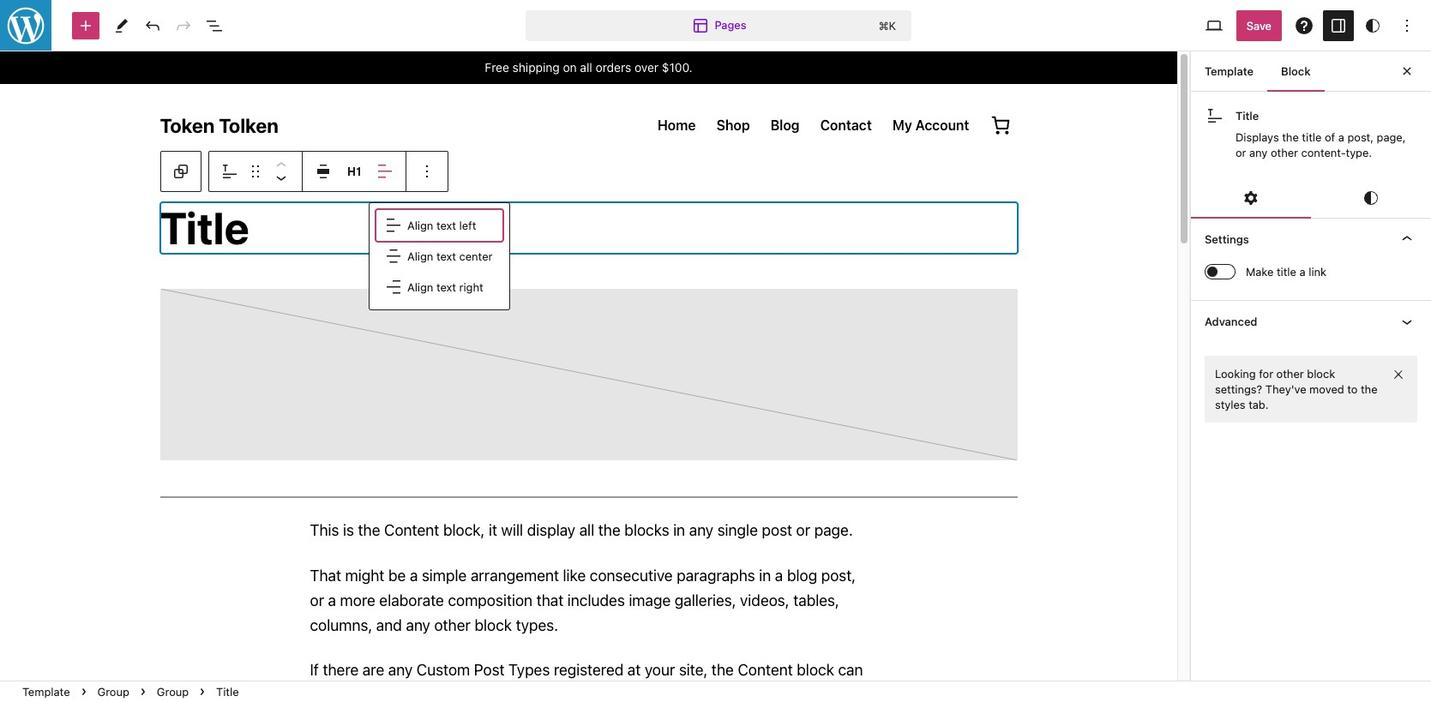 Task type: describe. For each thing, give the bounding box(es) containing it.
dismiss hint image
[[1392, 368, 1405, 381]]

pages
[[715, 18, 746, 31]]

center
[[459, 250, 493, 263]]

for
[[1259, 367, 1274, 380]]

page,
[[1377, 130, 1406, 144]]

settings
[[1205, 233, 1249, 246]]

looking
[[1215, 367, 1256, 380]]

save
[[1247, 18, 1272, 32]]

settings image
[[1328, 15, 1349, 36]]

1 horizontal spatial template
[[1205, 64, 1254, 78]]

advanced button
[[1191, 301, 1431, 342]]

options image
[[417, 161, 437, 182]]

tab.
[[1249, 398, 1269, 412]]

link
[[1309, 265, 1327, 279]]

move up image
[[271, 155, 292, 176]]

toggle block inserter image
[[75, 15, 96, 36]]

align image
[[313, 161, 334, 182]]

any
[[1249, 146, 1268, 160]]

move down image
[[271, 167, 292, 188]]

left
[[459, 219, 476, 232]]

align for align text right
[[407, 280, 433, 294]]

make
[[1246, 265, 1274, 279]]

options image
[[1397, 15, 1418, 36]]

close settings image
[[1397, 61, 1418, 81]]

make title a link
[[1246, 265, 1327, 279]]

align text left button
[[376, 210, 503, 241]]

settings button
[[1191, 219, 1431, 260]]

undo image
[[142, 15, 163, 36]]

list view image
[[204, 15, 225, 36]]

2 group button from the left
[[150, 682, 196, 702]]

title displays the title of a post, page, or any other content-type.
[[1236, 109, 1406, 160]]

block button
[[1268, 51, 1324, 92]]

other inside 'title displays the title of a post, page, or any other content-type.'
[[1271, 146, 1298, 160]]

type.
[[1346, 146, 1372, 160]]

tools image
[[111, 15, 132, 36]]

block
[[1281, 64, 1311, 78]]

settings image
[[1241, 188, 1261, 209]]

post,
[[1348, 130, 1374, 144]]

settings?
[[1215, 382, 1262, 396]]

align text right
[[407, 280, 483, 294]]

text for center
[[436, 250, 456, 263]]

styles image
[[1361, 188, 1381, 209]]

title for title
[[216, 685, 239, 699]]

align text menu
[[376, 210, 503, 303]]

other inside looking for other block settings? they've moved to the styles tab.
[[1277, 367, 1304, 380]]

a inside 'title displays the title of a post, page, or any other content-type.'
[[1338, 130, 1345, 144]]

title inside tab panel
[[1277, 265, 1297, 279]]



Task type: locate. For each thing, give the bounding box(es) containing it.
0 vertical spatial other
[[1271, 146, 1298, 160]]

1 horizontal spatial the
[[1361, 382, 1378, 396]]

they've
[[1266, 382, 1307, 396]]

0 vertical spatial template
[[1205, 64, 1254, 78]]

tab list
[[1191, 178, 1431, 219]]

2 vertical spatial align
[[407, 280, 433, 294]]

0 vertical spatial template button
[[1191, 51, 1268, 92]]

redo image
[[173, 15, 194, 36]]

align up align text right button
[[407, 250, 433, 263]]

2 align from the top
[[407, 250, 433, 263]]

displays
[[1236, 130, 1279, 144]]

text left left
[[436, 219, 456, 232]]

the inside looking for other block settings? they've moved to the styles tab.
[[1361, 382, 1378, 396]]

change level image
[[344, 161, 364, 182]]

block
[[1307, 367, 1335, 380]]

styles
[[1215, 398, 1246, 412]]

title right make
[[1277, 265, 1297, 279]]

1 horizontal spatial title
[[1302, 130, 1322, 144]]

drag image
[[245, 161, 266, 182]]

1 horizontal spatial group button
[[150, 682, 196, 702]]

1 vertical spatial title
[[1277, 265, 1297, 279]]

text left right
[[436, 280, 456, 294]]

1 vertical spatial template
[[22, 685, 70, 699]]

other up 'they've'
[[1277, 367, 1304, 380]]

a right of
[[1338, 130, 1345, 144]]

title for title displays the title of a post, page, or any other content-type.
[[1236, 109, 1259, 123]]

0 horizontal spatial group
[[97, 685, 129, 699]]

2 text from the top
[[436, 250, 456, 263]]

3 text from the top
[[436, 280, 456, 294]]

right
[[459, 280, 483, 294]]

0 vertical spatial a
[[1338, 130, 1345, 144]]

align text image
[[375, 161, 395, 182]]

1 vertical spatial title
[[216, 685, 239, 699]]

1 text from the top
[[436, 219, 456, 232]]

title inside 'title displays the title of a post, page, or any other content-type.'
[[1236, 109, 1259, 123]]

2 group from the left
[[157, 685, 189, 699]]

align text left
[[407, 219, 476, 232]]

title
[[1236, 109, 1259, 123], [216, 685, 239, 699]]

align down the align text center button
[[407, 280, 433, 294]]

1 horizontal spatial a
[[1338, 130, 1345, 144]]

1 horizontal spatial title
[[1236, 109, 1259, 123]]

advanced
[[1205, 314, 1258, 328]]

to
[[1347, 382, 1358, 396]]

site icon image
[[0, 0, 53, 53]]

view image
[[1204, 15, 1224, 36]]

group
[[97, 685, 129, 699], [157, 685, 189, 699]]

1 vertical spatial text
[[436, 250, 456, 263]]

1 vertical spatial template button
[[15, 682, 77, 702]]

a inside tab panel
[[1300, 265, 1306, 279]]

0 horizontal spatial the
[[1282, 130, 1299, 144]]

of
[[1325, 130, 1335, 144]]

0 vertical spatial title
[[1302, 130, 1322, 144]]

1 align from the top
[[407, 219, 433, 232]]

the right displays
[[1282, 130, 1299, 144]]

tab panel
[[1191, 218, 1431, 423]]

1 group from the left
[[97, 685, 129, 699]]

1 horizontal spatial template button
[[1191, 51, 1268, 92]]

other
[[1271, 146, 1298, 160], [1277, 367, 1304, 380]]

0 vertical spatial align
[[407, 219, 433, 232]]

0 horizontal spatial template button
[[15, 682, 77, 702]]

template button
[[1191, 51, 1268, 92], [15, 682, 77, 702]]

group button
[[91, 682, 136, 702], [150, 682, 196, 702]]

other right any
[[1271, 146, 1298, 160]]

1 vertical spatial align
[[407, 250, 433, 263]]

2 vertical spatial text
[[436, 280, 456, 294]]

1 vertical spatial other
[[1277, 367, 1304, 380]]

3 align from the top
[[407, 280, 433, 294]]

0 horizontal spatial a
[[1300, 265, 1306, 279]]

a
[[1338, 130, 1345, 144], [1300, 265, 1306, 279]]

editor top bar region
[[0, 0, 1431, 51]]

1 vertical spatial a
[[1300, 265, 1306, 279]]

align text center
[[407, 250, 493, 263]]

title left of
[[1302, 130, 1322, 144]]

text left center
[[436, 250, 456, 263]]

title inside block breadcrumb list
[[216, 685, 239, 699]]

the
[[1282, 130, 1299, 144], [1361, 382, 1378, 396]]

⌘k
[[879, 18, 896, 32]]

align text center button
[[376, 241, 503, 272]]

template
[[1205, 64, 1254, 78], [22, 685, 70, 699]]

the right to
[[1361, 382, 1378, 396]]

title
[[1302, 130, 1322, 144], [1277, 265, 1297, 279]]

0 horizontal spatial title
[[216, 685, 239, 699]]

0 vertical spatial title
[[1236, 109, 1259, 123]]

0 horizontal spatial title
[[1277, 265, 1297, 279]]

or
[[1236, 146, 1246, 160]]

styles image
[[1363, 15, 1383, 36]]

0 vertical spatial text
[[436, 219, 456, 232]]

help image
[[1294, 15, 1315, 36]]

content-
[[1301, 146, 1346, 160]]

1 vertical spatial the
[[1361, 382, 1378, 396]]

0 vertical spatial the
[[1282, 130, 1299, 144]]

text
[[436, 219, 456, 232], [436, 250, 456, 263], [436, 280, 456, 294]]

title inside 'title displays the title of a post, page, or any other content-type.'
[[1302, 130, 1322, 144]]

block breadcrumb list
[[0, 682, 261, 702]]

text for right
[[436, 280, 456, 294]]

a left link
[[1300, 265, 1306, 279]]

align for align text center
[[407, 250, 433, 263]]

template inside block breadcrumb list
[[22, 685, 70, 699]]

0 horizontal spatial group button
[[91, 682, 136, 702]]

align
[[407, 219, 433, 232], [407, 250, 433, 263], [407, 280, 433, 294]]

tab panel containing settings
[[1191, 218, 1431, 423]]

save button
[[1236, 10, 1282, 41]]

moved
[[1310, 382, 1344, 396]]

align for align text left
[[407, 219, 433, 232]]

align up the align text center button
[[407, 219, 433, 232]]

the inside 'title displays the title of a post, page, or any other content-type.'
[[1282, 130, 1299, 144]]

1 horizontal spatial group
[[157, 685, 189, 699]]

1 group button from the left
[[91, 682, 136, 702]]

looking for other block settings? they've moved to the styles tab.
[[1215, 367, 1378, 412]]

align text right button
[[376, 272, 503, 303]]

0 horizontal spatial template
[[22, 685, 70, 699]]

text for left
[[436, 219, 456, 232]]



Task type: vqa. For each thing, say whether or not it's contained in the screenshot.
media link
no



